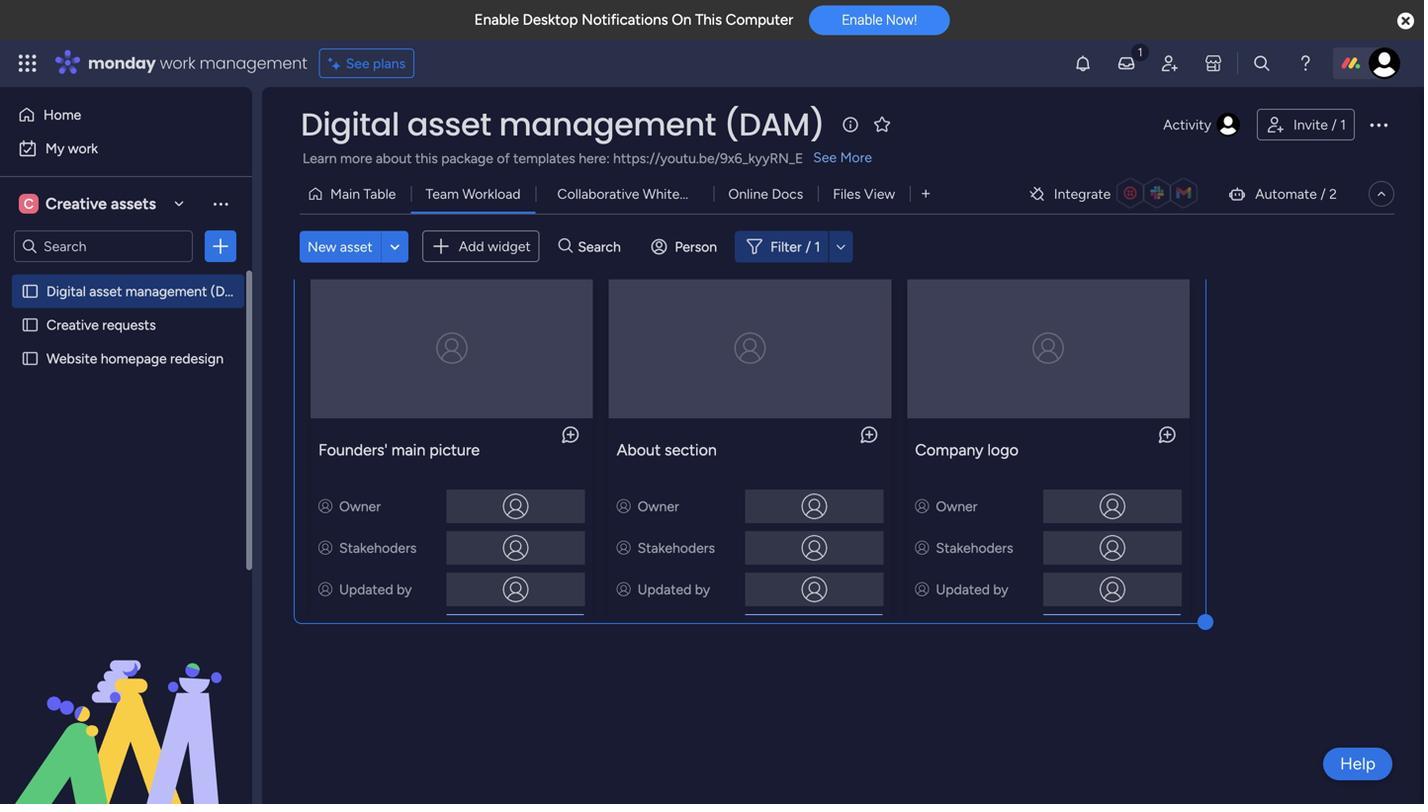 Task type: locate. For each thing, give the bounding box(es) containing it.
widget
[[488, 238, 531, 255]]

enable
[[474, 11, 519, 29], [842, 12, 883, 28]]

add widget button
[[422, 230, 540, 262]]

2 by from the left
[[695, 581, 710, 598]]

1 horizontal spatial updated
[[638, 581, 692, 598]]

1 horizontal spatial /
[[1321, 185, 1326, 202]]

/ left 2 at the top right
[[1321, 185, 1326, 202]]

2 vertical spatial dapulse person column image
[[915, 581, 929, 598]]

0 vertical spatial 1
[[1341, 116, 1346, 133]]

1 horizontal spatial card cover image image
[[734, 332, 766, 364]]

1 owner from the left
[[339, 498, 381, 515]]

plans
[[373, 55, 406, 72]]

2 horizontal spatial updated by
[[936, 581, 1009, 598]]

add view image
[[922, 187, 930, 201]]

public board image for digital asset management (dam)
[[21, 282, 40, 301]]

select product image
[[18, 53, 38, 73]]

1 by from the left
[[397, 581, 412, 598]]

1 horizontal spatial enable
[[842, 12, 883, 28]]

by
[[397, 581, 412, 598], [695, 581, 710, 598], [994, 581, 1009, 598]]

1 public board image from the top
[[21, 282, 40, 301]]

help button
[[1324, 748, 1393, 781]]

help image
[[1296, 53, 1316, 73]]

row group
[[303, 270, 1198, 804]]

3 stakehoders from the left
[[936, 540, 1014, 556]]

owner
[[339, 498, 381, 515], [638, 498, 679, 515], [936, 498, 978, 515]]

2 horizontal spatial by
[[994, 581, 1009, 598]]

by for section
[[695, 581, 710, 598]]

1 updated from the left
[[339, 581, 393, 598]]

2 horizontal spatial dapulse person column image
[[915, 581, 929, 598]]

0 horizontal spatial digital asset management (dam)
[[46, 283, 251, 300]]

Digital asset management (DAM) field
[[296, 102, 830, 146]]

0 vertical spatial dapulse person column image
[[319, 498, 332, 515]]

1 vertical spatial (dam)
[[211, 283, 251, 300]]

owner down the founders'
[[339, 498, 381, 515]]

2 enable from the left
[[842, 12, 883, 28]]

digital up creative requests
[[46, 283, 86, 300]]

owner down company in the bottom right of the page
[[936, 498, 978, 515]]

stakehoders for company
[[936, 540, 1014, 556]]

0 horizontal spatial 1
[[815, 238, 820, 255]]

0 horizontal spatial owner
[[339, 498, 381, 515]]

digital asset management (dam) up "templates"
[[301, 102, 825, 146]]

digital up the more
[[301, 102, 399, 146]]

0 horizontal spatial asset
[[89, 283, 122, 300]]

see plans
[[346, 55, 406, 72]]

digital asset management (dam) up requests
[[46, 283, 251, 300]]

0 horizontal spatial see
[[346, 55, 370, 72]]

(dam) down options image
[[211, 283, 251, 300]]

list box
[[0, 271, 252, 643]]

docs
[[772, 185, 803, 202]]

new asset button
[[300, 231, 381, 262]]

now!
[[886, 12, 917, 28]]

work right my at the left top
[[68, 140, 98, 157]]

0 vertical spatial asset
[[407, 102, 491, 146]]

lottie animation element
[[0, 604, 252, 804]]

(dam)
[[724, 102, 825, 146], [211, 283, 251, 300]]

on
[[672, 11, 692, 29]]

digital asset management (dam) inside list box
[[46, 283, 251, 300]]

0 horizontal spatial work
[[68, 140, 98, 157]]

integrate button
[[1021, 173, 1212, 215]]

enable for enable desktop notifications on this computer
[[474, 11, 519, 29]]

1 vertical spatial public board image
[[21, 349, 40, 368]]

public board image up public board icon
[[21, 282, 40, 301]]

1 card cover image image from the left
[[436, 332, 468, 364]]

stakehoders for about
[[638, 540, 715, 556]]

1 horizontal spatial see
[[813, 149, 837, 166]]

0 horizontal spatial digital
[[46, 283, 86, 300]]

dapulse person column image
[[319, 498, 332, 515], [617, 540, 631, 556], [915, 581, 929, 598]]

2 horizontal spatial card cover image image
[[1033, 332, 1065, 364]]

enable for enable now!
[[842, 12, 883, 28]]

0 horizontal spatial updated by
[[339, 581, 412, 598]]

2 updated by from the left
[[638, 581, 710, 598]]

1 right the invite
[[1341, 116, 1346, 133]]

monday
[[88, 52, 156, 74]]

2 horizontal spatial /
[[1332, 116, 1337, 133]]

asset right new
[[340, 238, 373, 255]]

john smith image
[[1369, 47, 1401, 79]]

creative inside workspace selection element
[[46, 194, 107, 213]]

main
[[330, 185, 360, 202]]

3 owner from the left
[[936, 498, 978, 515]]

1 horizontal spatial 1
[[1341, 116, 1346, 133]]

2 updated from the left
[[638, 581, 692, 598]]

dapulse person column image for updated by
[[915, 581, 929, 598]]

creative up website
[[46, 317, 99, 333]]

update feed image
[[1117, 53, 1137, 73]]

add to favorites image
[[873, 114, 892, 134]]

1 horizontal spatial dapulse person column image
[[617, 540, 631, 556]]

1 vertical spatial creative
[[46, 317, 99, 333]]

computer
[[726, 11, 794, 29]]

1 horizontal spatial updated by
[[638, 581, 710, 598]]

dapulse person column image for stakehoders
[[617, 540, 631, 556]]

angle down image
[[390, 239, 400, 254]]

1 vertical spatial dapulse person column image
[[617, 540, 631, 556]]

about
[[617, 441, 661, 459]]

1 stakehoders from the left
[[339, 540, 417, 556]]

founders'
[[319, 441, 388, 459]]

desktop
[[523, 11, 578, 29]]

0 horizontal spatial (dam)
[[211, 283, 251, 300]]

stakehoders
[[339, 540, 417, 556], [638, 540, 715, 556], [936, 540, 1014, 556]]

0 vertical spatial (dam)
[[724, 102, 825, 146]]

requests
[[102, 317, 156, 333]]

see left more
[[813, 149, 837, 166]]

2 horizontal spatial owner
[[936, 498, 978, 515]]

option
[[0, 274, 252, 277]]

enable left now!
[[842, 12, 883, 28]]

work
[[160, 52, 195, 74], [68, 140, 98, 157]]

2 owner from the left
[[638, 498, 679, 515]]

2 public board image from the top
[[21, 349, 40, 368]]

workspace options image
[[211, 194, 230, 213]]

0 horizontal spatial card cover image image
[[436, 332, 468, 364]]

1 vertical spatial digital
[[46, 283, 86, 300]]

creative right workspace image
[[46, 194, 107, 213]]

see
[[346, 55, 370, 72], [813, 149, 837, 166]]

public board image
[[21, 282, 40, 301], [21, 349, 40, 368]]

1 horizontal spatial stakehoders
[[638, 540, 715, 556]]

1 horizontal spatial (dam)
[[724, 102, 825, 146]]

updated for about
[[638, 581, 692, 598]]

1 updated by from the left
[[339, 581, 412, 598]]

3 by from the left
[[994, 581, 1009, 598]]

/
[[1332, 116, 1337, 133], [1321, 185, 1326, 202], [806, 238, 811, 255]]

package
[[441, 150, 494, 167]]

work inside option
[[68, 140, 98, 157]]

0 horizontal spatial by
[[397, 581, 412, 598]]

options image
[[211, 236, 230, 256]]

v2 search image
[[559, 235, 573, 258]]

3 updated by from the left
[[936, 581, 1009, 598]]

see more link
[[811, 147, 874, 167]]

0 vertical spatial public board image
[[21, 282, 40, 301]]

notifications image
[[1073, 53, 1093, 73]]

1 vertical spatial work
[[68, 140, 98, 157]]

0 horizontal spatial updated
[[339, 581, 393, 598]]

1 vertical spatial /
[[1321, 185, 1326, 202]]

section
[[665, 441, 717, 459]]

0 vertical spatial creative
[[46, 194, 107, 213]]

by for logo
[[994, 581, 1009, 598]]

digital inside list box
[[46, 283, 86, 300]]

home
[[44, 106, 81, 123]]

card cover image image
[[436, 332, 468, 364], [734, 332, 766, 364], [1033, 332, 1065, 364]]

asset up 'package'
[[407, 102, 491, 146]]

arrow down image
[[829, 235, 853, 258]]

/ inside "button"
[[1332, 116, 1337, 133]]

0 vertical spatial digital
[[301, 102, 399, 146]]

enable left desktop
[[474, 11, 519, 29]]

1 enable from the left
[[474, 11, 519, 29]]

work right "monday"
[[160, 52, 195, 74]]

2 horizontal spatial stakehoders
[[936, 540, 1014, 556]]

1 horizontal spatial by
[[695, 581, 710, 598]]

see inside the learn more about this package of templates here: https://youtu.be/9x6_kyyrn_e see more
[[813, 149, 837, 166]]

3 card cover image image from the left
[[1033, 332, 1065, 364]]

1 inside invite / 1 "button"
[[1341, 116, 1346, 133]]

enable inside button
[[842, 12, 883, 28]]

/ right filter
[[806, 238, 811, 255]]

public board image for website homepage redesign
[[21, 349, 40, 368]]

1 vertical spatial see
[[813, 149, 837, 166]]

1 horizontal spatial owner
[[638, 498, 679, 515]]

/ right the invite
[[1332, 116, 1337, 133]]

work for monday
[[160, 52, 195, 74]]

0 vertical spatial see
[[346, 55, 370, 72]]

2 horizontal spatial asset
[[407, 102, 491, 146]]

1 horizontal spatial work
[[160, 52, 195, 74]]

updated by for about
[[638, 581, 710, 598]]

updated
[[339, 581, 393, 598], [638, 581, 692, 598], [936, 581, 990, 598]]

company logo
[[915, 441, 1019, 459]]

1 vertical spatial asset
[[340, 238, 373, 255]]

2 card cover image image from the left
[[734, 332, 766, 364]]

updated by for company
[[936, 581, 1009, 598]]

options image
[[1367, 113, 1391, 137]]

my
[[46, 140, 65, 157]]

2 horizontal spatial updated
[[936, 581, 990, 598]]

asset
[[407, 102, 491, 146], [340, 238, 373, 255], [89, 283, 122, 300]]

invite / 1
[[1294, 116, 1346, 133]]

online docs button
[[714, 178, 818, 210]]

2 vertical spatial management
[[125, 283, 207, 300]]

workload
[[462, 185, 521, 202]]

2 vertical spatial /
[[806, 238, 811, 255]]

1 horizontal spatial asset
[[340, 238, 373, 255]]

home link
[[12, 99, 240, 131]]

0 horizontal spatial /
[[806, 238, 811, 255]]

asset up creative requests
[[89, 283, 122, 300]]

dapulse close image
[[1398, 11, 1415, 32]]

main
[[392, 441, 426, 459]]

0 horizontal spatial enable
[[474, 11, 519, 29]]

1 vertical spatial digital asset management (dam)
[[46, 283, 251, 300]]

2 vertical spatial asset
[[89, 283, 122, 300]]

0 horizontal spatial stakehoders
[[339, 540, 417, 556]]

0 vertical spatial work
[[160, 52, 195, 74]]

asset inside button
[[340, 238, 373, 255]]

owner down about section
[[638, 498, 679, 515]]

stakehoders for founders'
[[339, 540, 417, 556]]

management
[[200, 52, 307, 74], [499, 102, 716, 146], [125, 283, 207, 300]]

creative assets
[[46, 194, 156, 213]]

row group containing founders' main picture
[[303, 270, 1198, 804]]

add widget
[[459, 238, 531, 255]]

(dam) up online docs button
[[724, 102, 825, 146]]

more
[[340, 150, 372, 167]]

of
[[497, 150, 510, 167]]

updated by
[[339, 581, 412, 598], [638, 581, 710, 598], [936, 581, 1009, 598]]

2 stakehoders from the left
[[638, 540, 715, 556]]

dapulse person column image
[[617, 498, 631, 515], [915, 498, 929, 515], [319, 540, 332, 556], [915, 540, 929, 556], [319, 581, 332, 598], [617, 581, 631, 598]]

files
[[833, 185, 861, 202]]

3 updated from the left
[[936, 581, 990, 598]]

public board image down public board icon
[[21, 349, 40, 368]]

updated for company
[[936, 581, 990, 598]]

0 vertical spatial /
[[1332, 116, 1337, 133]]

1 left arrow down icon
[[815, 238, 820, 255]]

0 horizontal spatial dapulse person column image
[[319, 498, 332, 515]]

see left 'plans'
[[346, 55, 370, 72]]

0 vertical spatial digital asset management (dam)
[[301, 102, 825, 146]]

redesign
[[170, 350, 224, 367]]

1 vertical spatial 1
[[815, 238, 820, 255]]

digital
[[301, 102, 399, 146], [46, 283, 86, 300]]

team
[[426, 185, 459, 202]]

integrate
[[1054, 185, 1111, 202]]

management inside list box
[[125, 283, 207, 300]]



Task type: describe. For each thing, give the bounding box(es) containing it.
collapse board header image
[[1374, 186, 1390, 202]]

public board image
[[21, 316, 40, 334]]

learn more about this package of templates here: https://youtu.be/9x6_kyyrn_e see more
[[303, 149, 872, 167]]

invite members image
[[1160, 53, 1180, 73]]

add
[[459, 238, 484, 255]]

enable now! button
[[809, 5, 950, 35]]

main table button
[[300, 178, 411, 210]]

dapulse person column image for owner
[[319, 498, 332, 515]]

card cover image image for logo
[[1033, 332, 1065, 364]]

website homepage redesign
[[46, 350, 224, 367]]

files view
[[833, 185, 895, 202]]

enable desktop notifications on this computer
[[474, 11, 794, 29]]

website
[[46, 350, 97, 367]]

more
[[840, 149, 872, 166]]

2
[[1330, 185, 1337, 202]]

(dam) inside list box
[[211, 283, 251, 300]]

my work
[[46, 140, 98, 157]]

https://youtu.be/9x6_kyyrn_e
[[613, 150, 804, 167]]

monday work management
[[88, 52, 307, 74]]

my work link
[[12, 133, 240, 164]]

0 vertical spatial management
[[200, 52, 307, 74]]

workspace selection element
[[19, 192, 159, 216]]

this
[[695, 11, 722, 29]]

filter / 1
[[771, 238, 820, 255]]

company
[[915, 441, 984, 459]]

c
[[24, 195, 34, 212]]

notifications
[[582, 11, 668, 29]]

workspace image
[[19, 193, 39, 215]]

/ for automate
[[1321, 185, 1326, 202]]

list box containing digital asset management (dam)
[[0, 271, 252, 643]]

show board description image
[[839, 115, 863, 135]]

card cover image image for section
[[734, 332, 766, 364]]

monday marketplace image
[[1204, 53, 1224, 73]]

my work option
[[12, 133, 240, 164]]

owner for founders'
[[339, 498, 381, 515]]

card cover image image for main
[[436, 332, 468, 364]]

new
[[308, 238, 337, 255]]

files view button
[[818, 178, 910, 210]]

homepage
[[101, 350, 167, 367]]

by for main
[[397, 581, 412, 598]]

1 for invite / 1
[[1341, 116, 1346, 133]]

person button
[[643, 231, 729, 262]]

creative requests
[[46, 317, 156, 333]]

team workload button
[[411, 178, 536, 210]]

picture
[[430, 441, 480, 459]]

main table
[[330, 185, 396, 202]]

view
[[864, 185, 895, 202]]

updated by for founders'
[[339, 581, 412, 598]]

lottie animation image
[[0, 604, 252, 804]]

activity button
[[1156, 109, 1249, 140]]

new asset
[[308, 238, 373, 255]]

online docs
[[729, 185, 803, 202]]

team workload
[[426, 185, 521, 202]]

templates
[[513, 150, 576, 167]]

invite / 1 button
[[1257, 109, 1355, 140]]

creative for creative assets
[[46, 194, 107, 213]]

enable now!
[[842, 12, 917, 28]]

work for my
[[68, 140, 98, 157]]

online
[[729, 185, 769, 202]]

here:
[[579, 150, 610, 167]]

home option
[[12, 99, 240, 131]]

Search field
[[573, 233, 632, 260]]

1 for filter / 1
[[815, 238, 820, 255]]

Search in workspace field
[[42, 235, 165, 258]]

collaborative
[[557, 185, 640, 202]]

see inside see plans button
[[346, 55, 370, 72]]

table
[[364, 185, 396, 202]]

1 horizontal spatial digital asset management (dam)
[[301, 102, 825, 146]]

learn
[[303, 150, 337, 167]]

logo
[[988, 441, 1019, 459]]

see plans button
[[319, 48, 415, 78]]

1 image
[[1132, 41, 1149, 63]]

1 horizontal spatial digital
[[301, 102, 399, 146]]

creative for creative requests
[[46, 317, 99, 333]]

person
[[675, 238, 717, 255]]

collaborative whiteboard button
[[536, 178, 716, 210]]

founders' main picture
[[319, 441, 480, 459]]

this
[[415, 150, 438, 167]]

asset inside list box
[[89, 283, 122, 300]]

collaborative whiteboard
[[557, 185, 716, 202]]

invite
[[1294, 116, 1328, 133]]

about section
[[617, 441, 717, 459]]

help
[[1341, 754, 1376, 774]]

updated for founders'
[[339, 581, 393, 598]]

/ for invite
[[1332, 116, 1337, 133]]

assets
[[111, 194, 156, 213]]

whiteboard
[[643, 185, 716, 202]]

filter
[[771, 238, 802, 255]]

automate
[[1256, 185, 1317, 202]]

owner for about
[[638, 498, 679, 515]]

search everything image
[[1252, 53, 1272, 73]]

1 vertical spatial management
[[499, 102, 716, 146]]

owner for company
[[936, 498, 978, 515]]

/ for filter
[[806, 238, 811, 255]]

activity
[[1164, 116, 1212, 133]]

automate / 2
[[1256, 185, 1337, 202]]

about
[[376, 150, 412, 167]]



Task type: vqa. For each thing, say whether or not it's contained in the screenshot.
assets
yes



